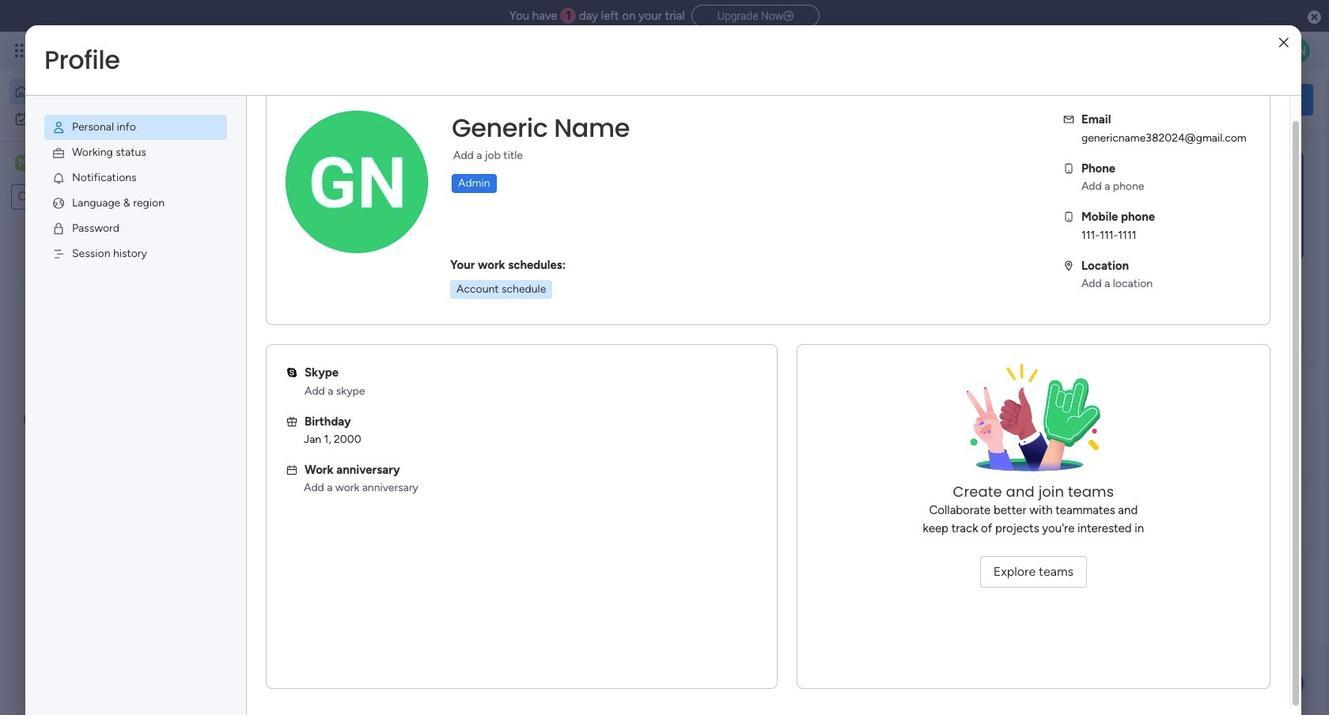 Task type: vqa. For each thing, say whether or not it's contained in the screenshot.
the topmost "OPTION"
yes



Task type: describe. For each thing, give the bounding box(es) containing it.
Search in workspace field
[[33, 188, 113, 206]]

menu menu
[[25, 96, 246, 286]]

add to favorites image for public board icon corresponding to component image
[[734, 321, 749, 337]]

v2 user feedback image
[[1090, 90, 1101, 108]]

dapulse close image
[[1309, 9, 1322, 25]]

password image
[[51, 222, 66, 236]]

language & region image
[[51, 196, 66, 211]]

working status image
[[51, 146, 66, 160]]

personal info image
[[51, 120, 66, 135]]

public board image for component image
[[526, 321, 543, 338]]

workspace selection element
[[15, 154, 132, 174]]

session history image
[[51, 247, 66, 261]]

generic name image
[[1286, 38, 1311, 63]]

4 menu item from the top
[[44, 191, 227, 216]]

getting started element
[[1077, 410, 1314, 473]]

notifications image
[[51, 171, 66, 185]]



Task type: locate. For each thing, give the bounding box(es) containing it.
3 menu item from the top
[[44, 165, 227, 191]]

close image
[[1280, 37, 1289, 49]]

6 menu item from the top
[[44, 241, 227, 267]]

add to favorites image
[[472, 321, 488, 337], [734, 321, 749, 337]]

clear search image
[[115, 189, 131, 205]]

option up personal info image on the left of page
[[9, 79, 192, 104]]

public board image
[[264, 321, 282, 338], [526, 321, 543, 338]]

2 menu item from the top
[[44, 140, 227, 165]]

1 vertical spatial workspace image
[[271, 509, 309, 547]]

1 vertical spatial option
[[9, 106, 192, 131]]

1 horizontal spatial add to favorites image
[[734, 321, 749, 337]]

public board image for component icon
[[264, 321, 282, 338]]

component image
[[526, 346, 540, 360]]

1 menu item from the top
[[44, 115, 227, 140]]

1 horizontal spatial workspace image
[[271, 509, 309, 547]]

public board image up component icon
[[264, 321, 282, 338]]

dapulse rightstroke image
[[784, 10, 794, 22]]

1 option from the top
[[9, 79, 192, 104]]

0 horizontal spatial public board image
[[264, 321, 282, 338]]

0 vertical spatial option
[[9, 79, 192, 104]]

2 add to favorites image from the left
[[734, 321, 749, 337]]

select product image
[[14, 43, 30, 59]]

1 public board image from the left
[[264, 321, 282, 338]]

None field
[[448, 112, 634, 145]]

close recently visited image
[[245, 161, 264, 180]]

1 horizontal spatial public board image
[[526, 321, 543, 338]]

option
[[9, 79, 192, 104], [9, 106, 192, 131]]

component image
[[264, 346, 279, 360]]

option up workspace selection element on the top of the page
[[9, 106, 192, 131]]

help center element
[[1077, 486, 1314, 549]]

2 option from the top
[[9, 106, 192, 131]]

public board image up component image
[[526, 321, 543, 338]]

templates image image
[[1091, 151, 1300, 260]]

quick search results list box
[[245, 180, 1039, 389]]

no teams image
[[955, 364, 1113, 483]]

v2 bolt switch image
[[1213, 91, 1222, 108]]

0 horizontal spatial workspace image
[[15, 154, 31, 172]]

5 menu item from the top
[[44, 216, 227, 241]]

close my workspaces image
[[245, 462, 264, 481]]

open update feed (inbox) image
[[245, 408, 264, 427]]

1 add to favorites image from the left
[[472, 321, 488, 337]]

0 horizontal spatial add to favorites image
[[472, 321, 488, 337]]

0 vertical spatial workspace image
[[15, 154, 31, 172]]

menu item
[[44, 115, 227, 140], [44, 140, 227, 165], [44, 165, 227, 191], [44, 191, 227, 216], [44, 216, 227, 241], [44, 241, 227, 267]]

workspace image
[[15, 154, 31, 172], [271, 509, 309, 547]]

2 public board image from the left
[[526, 321, 543, 338]]

add to favorites image for public board icon corresponding to component icon
[[472, 321, 488, 337]]



